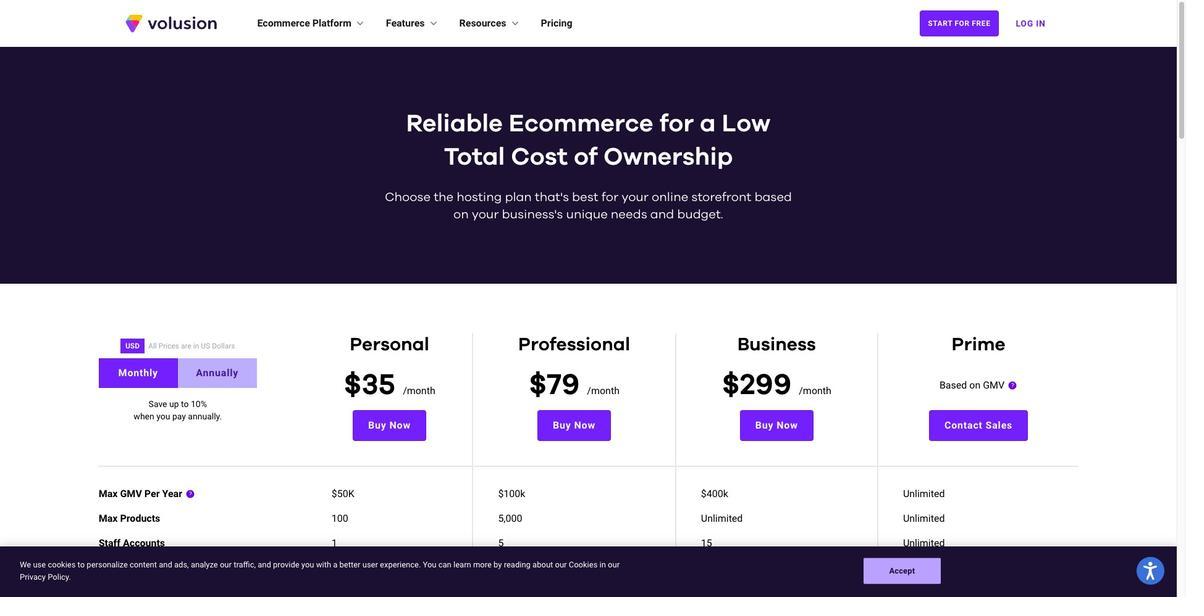 Task type: vqa. For each thing, say whether or not it's contained in the screenshot.
SAVVY
no



Task type: locate. For each thing, give the bounding box(es) containing it.
0 horizontal spatial you
[[156, 412, 170, 422]]

2 horizontal spatial our
[[608, 561, 620, 570]]

buy now link for 35
[[353, 411, 426, 442]]

0 horizontal spatial chat
[[352, 563, 372, 575]]

now for 35
[[389, 420, 411, 432]]

your down hosting
[[472, 209, 499, 221]]

0 horizontal spatial on
[[453, 209, 469, 221]]

1 vertical spatial in
[[600, 561, 606, 570]]

1 vertical spatial ecommerce
[[509, 112, 653, 137]]

up
[[169, 400, 179, 410]]

pricing link
[[541, 16, 572, 31]]

0 vertical spatial ecommerce
[[257, 17, 310, 29]]

buy down '35'
[[368, 420, 387, 432]]

year
[[162, 489, 182, 500]]

2 chat from the left
[[518, 563, 539, 575]]

2 horizontal spatial buy now link
[[740, 411, 813, 442]]

we
[[20, 561, 31, 570]]

3 live from the left
[[903, 563, 921, 575]]

for inside choose the hosting plan that's best for your online storefront based on your business's unique needs and budget.
[[602, 192, 619, 204]]

sales
[[986, 420, 1013, 432]]

3 now from the left
[[777, 420, 798, 432]]

for
[[659, 112, 694, 137], [602, 192, 619, 204]]

1 horizontal spatial your
[[622, 192, 649, 204]]

now
[[389, 420, 411, 432], [574, 420, 596, 432], [777, 420, 798, 432]]

and down online
[[650, 209, 674, 221]]

3 $ from the left
[[722, 371, 740, 401]]

gmv
[[983, 380, 1005, 392], [120, 489, 142, 500]]

0 horizontal spatial a
[[333, 561, 337, 570]]

you inside "save up to 10% when you pay annually."
[[156, 412, 170, 422]]

0 vertical spatial for
[[659, 112, 694, 137]]

$ down business
[[722, 371, 740, 401]]

save
[[149, 400, 167, 410]]

0 horizontal spatial live
[[332, 563, 349, 575]]

buy for 35
[[368, 420, 387, 432]]

1 max from the top
[[99, 489, 118, 500]]

better
[[339, 561, 360, 570]]

0 vertical spatial max
[[99, 489, 118, 500]]

0 vertical spatial you
[[156, 412, 170, 422]]

max up staff
[[99, 513, 118, 525]]

the
[[434, 192, 454, 204]]

1 horizontal spatial in
[[600, 561, 606, 570]]

based
[[940, 380, 967, 392]]

0 horizontal spatial our
[[220, 561, 232, 570]]

max products
[[99, 513, 160, 525]]

1 horizontal spatial for
[[659, 112, 694, 137]]

on down the
[[453, 209, 469, 221]]

5
[[498, 538, 504, 550]]

now down the 299
[[777, 420, 798, 432]]

0 vertical spatial your
[[622, 192, 649, 204]]

live chat right with
[[332, 563, 372, 575]]

now down '35'
[[389, 420, 411, 432]]

1 horizontal spatial gmv
[[983, 380, 1005, 392]]

0 horizontal spatial buy
[[368, 420, 387, 432]]

prices
[[159, 342, 179, 351]]

1 vertical spatial you
[[301, 561, 314, 570]]

unlimited
[[903, 489, 945, 500], [701, 513, 743, 525], [903, 513, 945, 525], [903, 538, 945, 550]]

2 horizontal spatial and
[[650, 209, 674, 221]]

live
[[332, 563, 349, 575], [498, 563, 516, 575], [903, 563, 921, 575]]

unlimited for $400k
[[903, 489, 945, 500]]

1
[[332, 538, 337, 550]]

3 /month from the left
[[799, 385, 831, 397]]

$
[[344, 371, 362, 401], [529, 371, 547, 401], [722, 371, 740, 401]]

1 our from the left
[[220, 561, 232, 570]]

1 live chat from the left
[[332, 563, 372, 575]]

you left with
[[301, 561, 314, 570]]

staff
[[99, 538, 120, 550]]

1 horizontal spatial buy
[[553, 420, 571, 432]]

$100k
[[498, 489, 525, 500]]

live right more
[[498, 563, 516, 575]]

your
[[622, 192, 649, 204], [472, 209, 499, 221]]

$ 79
[[529, 371, 580, 401]]

our right about
[[555, 561, 567, 570]]

your up the needs on the right top
[[622, 192, 649, 204]]

2 our from the left
[[555, 561, 567, 570]]

and right "traffic,"
[[258, 561, 271, 570]]

ecommerce
[[257, 17, 310, 29], [509, 112, 653, 137]]

chat right with
[[352, 563, 372, 575]]

2 horizontal spatial buy
[[755, 420, 774, 432]]

buy now down '35'
[[368, 420, 411, 432]]

buy now for $ 35
[[368, 420, 411, 432]]

buy for 299
[[755, 420, 774, 432]]

we use cookies to personalize content and ads, analyze our traffic, and provide you with a better user experience. you can learn more by reading about our cookies in our privacy policy.
[[20, 561, 620, 582]]

about
[[533, 561, 553, 570]]

1 horizontal spatial a
[[700, 112, 716, 137]]

resources button
[[459, 16, 521, 31]]

on right based on the right bottom of page
[[969, 380, 981, 392]]

1 vertical spatial for
[[602, 192, 619, 204]]

1 /month from the left
[[403, 385, 435, 397]]

2 buy now link from the left
[[538, 411, 611, 442]]

1 horizontal spatial ecommerce
[[509, 112, 653, 137]]

ecommerce inside reliable ecommerce for a low total cost of ownership
[[509, 112, 653, 137]]

needs
[[611, 209, 647, 221]]

chat inside live chat email
[[923, 563, 944, 575]]

1 horizontal spatial live
[[498, 563, 516, 575]]

chat up email
[[923, 563, 944, 575]]

a right with
[[333, 561, 337, 570]]

business's
[[502, 209, 563, 221]]

buy now for $ 79
[[553, 420, 596, 432]]

choose the hosting plan that's best for your online storefront based on your business's unique needs and budget.
[[385, 192, 792, 221]]

for up 'ownership'
[[659, 112, 694, 137]]

2 horizontal spatial buy now
[[755, 420, 798, 432]]

chat right by
[[518, 563, 539, 575]]

3 our from the left
[[608, 561, 620, 570]]

you inside we use cookies to personalize content and ads, analyze our traffic, and provide you with a better user experience. you can learn more by reading about our cookies in our privacy policy.
[[301, 561, 314, 570]]

$ down professional
[[529, 371, 547, 401]]

3 buy now link from the left
[[740, 411, 813, 442]]

buy now link for 79
[[538, 411, 611, 442]]

that's
[[535, 192, 569, 204]]

and
[[650, 209, 674, 221], [159, 561, 172, 570], [258, 561, 271, 570]]

2 horizontal spatial live
[[903, 563, 921, 575]]

3 buy now from the left
[[755, 420, 798, 432]]

1 vertical spatial your
[[472, 209, 499, 221]]

2 buy now from the left
[[553, 420, 596, 432]]

0 vertical spatial in
[[193, 342, 199, 351]]

buy now link
[[353, 411, 426, 442], [538, 411, 611, 442], [740, 411, 813, 442]]

low
[[722, 112, 771, 137]]

ecommerce left platform
[[257, 17, 310, 29]]

1 horizontal spatial /month
[[587, 385, 620, 397]]

/month right the 299
[[799, 385, 831, 397]]

to right cookies
[[78, 561, 85, 570]]

in
[[193, 342, 199, 351], [600, 561, 606, 570]]

reliable ecommerce for a low total cost of ownership
[[406, 112, 771, 170]]

1 horizontal spatial our
[[555, 561, 567, 570]]

a inside we use cookies to personalize content and ads, analyze our traffic, and provide you with a better user experience. you can learn more by reading about our cookies in our privacy policy.
[[333, 561, 337, 570]]

contact
[[945, 420, 983, 432]]

policy.
[[48, 573, 71, 582]]

buy now link down the 299
[[740, 411, 813, 442]]

1 buy from the left
[[368, 420, 387, 432]]

1 horizontal spatial you
[[301, 561, 314, 570]]

you down save
[[156, 412, 170, 422]]

0 horizontal spatial gmv
[[120, 489, 142, 500]]

0 vertical spatial on
[[453, 209, 469, 221]]

based on gmv
[[940, 380, 1005, 392]]

to
[[181, 400, 189, 410], [78, 561, 85, 570]]

0 horizontal spatial $
[[344, 371, 362, 401]]

$ down personal
[[344, 371, 362, 401]]

299
[[740, 371, 792, 401]]

1 vertical spatial to
[[78, 561, 85, 570]]

a
[[700, 112, 716, 137], [333, 561, 337, 570]]

storefront
[[691, 192, 751, 204]]

1 horizontal spatial and
[[258, 561, 271, 570]]

buy now link down 79
[[538, 411, 611, 442]]

0 vertical spatial a
[[700, 112, 716, 137]]

15
[[701, 538, 712, 550]]

0 horizontal spatial /month
[[403, 385, 435, 397]]

0 horizontal spatial now
[[389, 420, 411, 432]]

buy now link down '35'
[[353, 411, 426, 442]]

for
[[955, 19, 970, 28]]

1 horizontal spatial to
[[181, 400, 189, 410]]

2 buy from the left
[[553, 420, 571, 432]]

live up email
[[903, 563, 921, 575]]

5,000
[[498, 513, 522, 525]]

0 horizontal spatial ecommerce
[[257, 17, 310, 29]]

free
[[972, 19, 991, 28]]

1 $ from the left
[[344, 371, 362, 401]]

0 horizontal spatial live chat
[[332, 563, 372, 575]]

now down 79
[[574, 420, 596, 432]]

prime
[[952, 336, 1005, 355]]

buy down the 299
[[755, 420, 774, 432]]

live inside live chat email
[[903, 563, 921, 575]]

1 horizontal spatial buy now link
[[538, 411, 611, 442]]

2 max from the top
[[99, 513, 118, 525]]

cookies
[[48, 561, 76, 570]]

live chat down 5
[[498, 563, 539, 575]]

staff accounts
[[99, 538, 165, 550]]

2 horizontal spatial now
[[777, 420, 798, 432]]

annually.
[[188, 412, 222, 422]]

/month for 35
[[403, 385, 435, 397]]

per
[[144, 489, 160, 500]]

/month right 79
[[587, 385, 620, 397]]

2 horizontal spatial $
[[722, 371, 740, 401]]

1 horizontal spatial chat
[[518, 563, 539, 575]]

a left the low at the right of the page
[[700, 112, 716, 137]]

0 horizontal spatial for
[[602, 192, 619, 204]]

personalize
[[87, 561, 128, 570]]

2 $ from the left
[[529, 371, 547, 401]]

platform
[[312, 17, 351, 29]]

live right with
[[332, 563, 349, 575]]

2 horizontal spatial /month
[[799, 385, 831, 397]]

1 horizontal spatial $
[[529, 371, 547, 401]]

0 horizontal spatial buy now
[[368, 420, 411, 432]]

our left "traffic,"
[[220, 561, 232, 570]]

buy for 79
[[553, 420, 571, 432]]

/month for 299
[[799, 385, 831, 397]]

contact sales
[[945, 420, 1013, 432]]

our
[[220, 561, 232, 570], [555, 561, 567, 570], [608, 561, 620, 570]]

ecommerce up of
[[509, 112, 653, 137]]

3 buy from the left
[[755, 420, 774, 432]]

in right cookies at the bottom
[[600, 561, 606, 570]]

1 vertical spatial a
[[333, 561, 337, 570]]

buy now down the 299
[[755, 420, 798, 432]]

budget.
[[677, 209, 723, 221]]

annually
[[196, 368, 239, 379]]

gmv up sales
[[983, 380, 1005, 392]]

us
[[201, 342, 210, 351]]

2 live from the left
[[498, 563, 516, 575]]

1 chat from the left
[[352, 563, 372, 575]]

and left "ads,"
[[159, 561, 172, 570]]

to right the up
[[181, 400, 189, 410]]

buy down 79
[[553, 420, 571, 432]]

2 now from the left
[[574, 420, 596, 432]]

gmv left per
[[120, 489, 142, 500]]

hosting
[[457, 192, 502, 204]]

3 chat from the left
[[923, 563, 944, 575]]

accept button
[[864, 559, 941, 585]]

now for 79
[[574, 420, 596, 432]]

our right cookies at the bottom
[[608, 561, 620, 570]]

live chat email
[[903, 563, 944, 589]]

1 buy now from the left
[[368, 420, 411, 432]]

1 now from the left
[[389, 420, 411, 432]]

and inside choose the hosting plan that's best for your online storefront based on your business's unique needs and budget.
[[650, 209, 674, 221]]

1 vertical spatial max
[[99, 513, 118, 525]]

more
[[473, 561, 492, 570]]

pricing
[[541, 17, 572, 29]]

1 horizontal spatial now
[[574, 420, 596, 432]]

ownership
[[604, 145, 733, 170]]

cost
[[511, 145, 568, 170]]

chat
[[352, 563, 372, 575], [518, 563, 539, 575], [923, 563, 944, 575]]

ecommerce platform
[[257, 17, 351, 29]]

1 vertical spatial on
[[969, 380, 981, 392]]

2 /month from the left
[[587, 385, 620, 397]]

reading
[[504, 561, 531, 570]]

1 horizontal spatial live chat
[[498, 563, 539, 575]]

1 horizontal spatial buy now
[[553, 420, 596, 432]]

unlimited for unlimited
[[903, 513, 945, 525]]

for right best
[[602, 192, 619, 204]]

0 horizontal spatial to
[[78, 561, 85, 570]]

ecommerce inside dropdown button
[[257, 17, 310, 29]]

/month right '35'
[[403, 385, 435, 397]]

max up max products
[[99, 489, 118, 500]]

0 vertical spatial to
[[181, 400, 189, 410]]

0 horizontal spatial buy now link
[[353, 411, 426, 442]]

buy now down 79
[[553, 420, 596, 432]]

now for 299
[[777, 420, 798, 432]]

1 buy now link from the left
[[353, 411, 426, 442]]

in left 'us'
[[193, 342, 199, 351]]

2 horizontal spatial chat
[[923, 563, 944, 575]]



Task type: describe. For each thing, give the bounding box(es) containing it.
to inside we use cookies to personalize content and ads, analyze our traffic, and provide you with a better user experience. you can learn more by reading about our cookies in our privacy policy.
[[78, 561, 85, 570]]

when
[[134, 412, 154, 422]]

$ for 35
[[344, 371, 362, 401]]

buy now for $ 299
[[755, 420, 798, 432]]

a inside reliable ecommerce for a low total cost of ownership
[[700, 112, 716, 137]]

analyze
[[191, 561, 218, 570]]

$ for 299
[[722, 371, 740, 401]]

$50k
[[332, 489, 354, 500]]

by
[[494, 561, 502, 570]]

products
[[120, 513, 160, 525]]

use
[[33, 561, 46, 570]]

are
[[181, 342, 191, 351]]

can
[[438, 561, 451, 570]]

traffic,
[[234, 561, 256, 570]]

0 horizontal spatial in
[[193, 342, 199, 351]]

start for free
[[928, 19, 991, 28]]

ads,
[[174, 561, 189, 570]]

user
[[362, 561, 378, 570]]

based
[[755, 192, 792, 204]]

privacy
[[20, 573, 46, 582]]

35
[[362, 371, 395, 401]]

cookies
[[569, 561, 598, 570]]

experience.
[[380, 561, 421, 570]]

$ 299
[[722, 371, 792, 401]]

log in link
[[1008, 10, 1053, 37]]

content
[[130, 561, 157, 570]]

unique
[[566, 209, 608, 221]]

accept
[[889, 567, 915, 576]]

10%
[[191, 400, 207, 410]]

100
[[332, 513, 348, 525]]

in inside we use cookies to personalize content and ads, analyze our traffic, and provide you with a better user experience. you can learn more by reading about our cookies in our privacy policy.
[[600, 561, 606, 570]]

max for max products
[[99, 513, 118, 525]]

features button
[[386, 16, 440, 31]]

privacy alert dialog
[[0, 547, 1177, 598]]

features
[[386, 17, 425, 29]]

max for max gmv per year
[[99, 489, 118, 500]]

with
[[316, 561, 331, 570]]

$ 35
[[344, 371, 395, 401]]

of
[[574, 145, 598, 170]]

on inside choose the hosting plan that's best for your online storefront based on your business's unique needs and budget.
[[453, 209, 469, 221]]

monthly
[[118, 368, 158, 379]]

log in
[[1016, 19, 1046, 28]]

provide
[[273, 561, 299, 570]]

all
[[148, 342, 157, 351]]

best
[[572, 192, 598, 204]]

log
[[1016, 19, 1033, 28]]

start
[[928, 19, 952, 28]]

in
[[1036, 19, 1046, 28]]

accounts
[[123, 538, 165, 550]]

buy now link for 299
[[740, 411, 813, 442]]

all prices are in us dollars
[[148, 342, 235, 351]]

open accessibe: accessibility options, statement and help image
[[1144, 563, 1157, 581]]

for inside reliable ecommerce for a low total cost of ownership
[[659, 112, 694, 137]]

0 horizontal spatial and
[[159, 561, 172, 570]]

to inside "save up to 10% when you pay annually."
[[181, 400, 189, 410]]

0 horizontal spatial your
[[472, 209, 499, 221]]

annually button
[[178, 359, 257, 389]]

business
[[737, 336, 816, 355]]

max gmv per year
[[99, 489, 182, 500]]

pay
[[172, 412, 186, 422]]

79
[[547, 371, 580, 401]]

total
[[444, 145, 505, 170]]

professional
[[518, 336, 630, 355]]

save up to 10% when you pay annually.
[[134, 400, 222, 422]]

choose
[[385, 192, 431, 204]]

usd
[[125, 342, 140, 351]]

1 horizontal spatial on
[[969, 380, 981, 392]]

contact sales link
[[929, 411, 1028, 442]]

dollars
[[212, 342, 235, 351]]

/month for 79
[[587, 385, 620, 397]]

plan
[[505, 192, 532, 204]]

$400k
[[701, 489, 728, 500]]

1 vertical spatial gmv
[[120, 489, 142, 500]]

2 live chat from the left
[[498, 563, 539, 575]]

1 live from the left
[[332, 563, 349, 575]]

ecommerce platform button
[[257, 16, 366, 31]]

personal
[[350, 336, 429, 355]]

learn
[[453, 561, 471, 570]]

reliable
[[406, 112, 503, 137]]

resources
[[459, 17, 506, 29]]

$ for 79
[[529, 371, 547, 401]]

you
[[423, 561, 436, 570]]

0 vertical spatial gmv
[[983, 380, 1005, 392]]

unlimited for 15
[[903, 538, 945, 550]]

monthly button
[[99, 359, 178, 389]]



